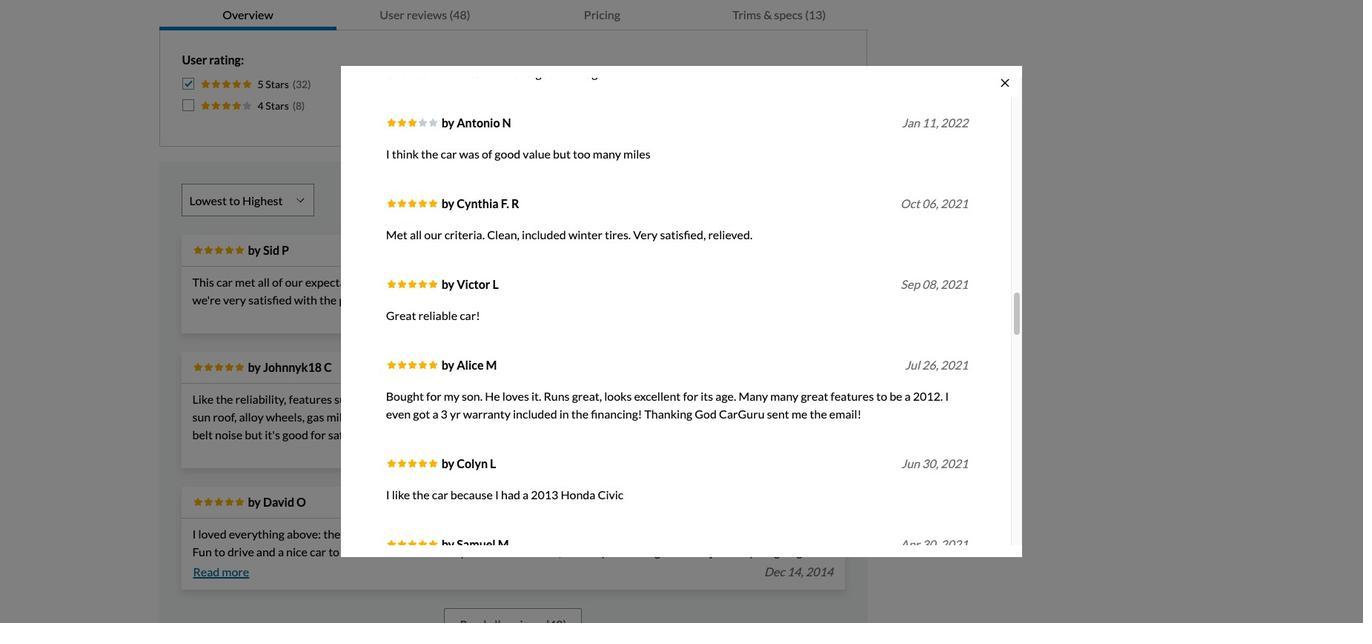 Task type: describe. For each thing, give the bounding box(es) containing it.
2021 for jun 30, 2021
[[941, 457, 969, 471]]

i inside bought for my son. he loves it. runs great, looks excellent for its age. many many great features to be a 2012. i even got a 3 yr warranty included in the financing!  thanking god carguru sent me the  email!
[[946, 389, 949, 404]]

a right "got"
[[433, 407, 439, 421]]

stars for 3 stars
[[492, 78, 515, 90]]

o
[[297, 495, 306, 509]]

features inside like the reliability, features such as bluetooth, xm radio, easy accessibility, cruise control, digital speedometer, leather seats, sun roof, alloy wheels, gas mileage, maintenance, exterior color black, and interior color light grey.  dislike the annoying seat belt noise but it's good for safe measure.
[[289, 392, 332, 406]]

user rating:
[[182, 53, 244, 67]]

alloy inside like the reliability, features such as bluetooth, xm radio, easy accessibility, cruise control, digital speedometer, leather seats, sun roof, alloy wheels, gas mileage, maintenance, exterior color black, and interior color light grey.  dislike the annoying seat belt noise but it's good for safe measure.
[[239, 410, 264, 424]]

mileage,
[[327, 410, 369, 424]]

satisfied
[[249, 293, 292, 307]]

rating:
[[209, 53, 244, 67]]

runs
[[544, 389, 570, 404]]

david
[[263, 495, 294, 509]]

car up very
[[217, 275, 233, 289]]

colyn
[[457, 457, 488, 471]]

i left like
[[386, 488, 390, 502]]

economy,
[[478, 293, 527, 307]]

honda down nice
[[291, 563, 326, 577]]

on inside i loved everything above: the alloy wheels, leather seats, bluetooth, and gas consumption. it's pretty stylish and comfortable. fun to drive and a nice car to own. honda cars are expensive brand-new, but they last a long time and just keep on going and going. i had a 1996 honda accord, and currently have an 2003 acura mdx and 2010 honda odyssey. they are great cars. overall, it gets 5 stars!
[[759, 545, 772, 559]]

samuel
[[457, 538, 496, 552]]

apr
[[901, 538, 920, 552]]

great inside bought for my son. he loves it. runs great, looks excellent for its age. many many great features to be a 2012. i even got a 3 yr warranty included in the financing!  thanking god carguru sent me the  email!
[[801, 389, 829, 404]]

honda left civic
[[561, 488, 596, 502]]

i left think
[[386, 147, 390, 161]]

a right last
[[630, 545, 636, 559]]

be
[[890, 389, 903, 404]]

car!
[[460, 309, 480, 323]]

a up gets
[[253, 563, 259, 577]]

brand-
[[503, 545, 538, 559]]

sid
[[263, 243, 280, 257]]

good
[[386, 66, 415, 80]]

by for by johnnyk18 c
[[248, 360, 261, 375]]

wheels, inside like the reliability, features such as bluetooth, xm radio, easy accessibility, cruise control, digital speedometer, leather seats, sun roof, alloy wheels, gas mileage, maintenance, exterior color black, and interior color light grey.  dislike the annoying seat belt noise but it's good for safe measure.
[[266, 410, 305, 424]]

god
[[695, 407, 717, 421]]

winter
[[569, 228, 603, 242]]

going
[[774, 545, 803, 559]]

(13)
[[805, 7, 826, 22]]

it.
[[532, 389, 542, 404]]

2014
[[806, 565, 834, 579]]

reviews
[[407, 7, 447, 22]]

and up keep
[[744, 527, 763, 541]]

met all our criteria. clean, included winter tires.  very satisfied, relieved.
[[386, 228, 753, 242]]

a right be
[[905, 389, 911, 404]]

maintenance,
[[372, 410, 441, 424]]

1996
[[261, 563, 289, 577]]

for left my at the left bottom
[[426, 389, 442, 404]]

many inside bought for my son. he loves it. runs great, looks excellent for its age. many many great features to be a 2012. i even got a 3 yr warranty included in the financing!  thanking god carguru sent me the  email!
[[771, 389, 799, 404]]

by for by david o
[[248, 495, 261, 509]]

a left 2013
[[523, 488, 529, 502]]

the down by victor l
[[458, 293, 476, 307]]

0 horizontal spatial to
[[214, 545, 225, 559]]

by victor l
[[442, 277, 499, 292]]

14,
[[788, 565, 804, 579]]

and up looks,
[[546, 275, 565, 289]]

i left loved
[[192, 527, 196, 541]]

i right going.
[[226, 563, 229, 577]]

and down the pretty
[[689, 545, 708, 559]]

by johnnyk18 c
[[248, 360, 332, 375]]

30, for jun
[[923, 457, 939, 471]]

currently
[[392, 563, 440, 577]]

it's
[[655, 527, 671, 541]]

miles
[[624, 147, 651, 161]]

our inside this car met all of our expectations for a second car.  it is comfortable and roomy.  we drove the car on a few long trips and we're very satisfied with the performance.  we liked the economy, looks, performance and reliability.
[[285, 275, 303, 289]]

easy
[[480, 392, 503, 406]]

sep 08, 2021
[[901, 277, 969, 292]]

and up the 1996
[[256, 545, 276, 559]]

thanking
[[645, 407, 693, 421]]

by samuel m
[[442, 538, 509, 552]]

excellent
[[634, 389, 681, 404]]

me
[[792, 407, 808, 421]]

0 horizontal spatial 5
[[258, 78, 264, 90]]

the up reliability.
[[658, 275, 675, 289]]

many
[[739, 389, 768, 404]]

expectations
[[305, 275, 372, 289]]

11,
[[923, 116, 939, 130]]

by for by cynthia f. r
[[442, 197, 455, 211]]

of inside this car met all of our expectations for a second car.  it is comfortable and roomy.  we drove the car on a few long trips and we're very satisfied with the performance.  we liked the economy, looks, performance and reliability.
[[272, 275, 283, 289]]

l for by colyn l
[[490, 457, 496, 471]]

for inside this car met all of our expectations for a second car.  it is comfortable and roomy.  we drove the car on a few long trips and we're very satisfied with the performance.  we liked the economy, looks, performance and reliability.
[[374, 275, 389, 289]]

the down expectations
[[320, 293, 337, 307]]

antonio
[[457, 116, 500, 130]]

cars.
[[791, 563, 815, 577]]

going.
[[192, 563, 223, 577]]

1 horizontal spatial are
[[741, 563, 759, 577]]

measure.
[[352, 428, 399, 442]]

few
[[720, 275, 739, 289]]

user reviews (48) tab
[[336, 0, 513, 30]]

great reliable car!
[[386, 309, 480, 323]]

too
[[573, 147, 591, 161]]

great
[[386, 309, 416, 323]]

car up reliability.
[[678, 275, 694, 289]]

0 vertical spatial but
[[553, 147, 571, 161]]

great,
[[572, 389, 602, 404]]

trims & specs (13)
[[733, 7, 826, 22]]

my
[[444, 389, 460, 404]]

seat
[[800, 410, 822, 424]]

wheels, inside i loved everything above: the alloy wheels, leather seats, bluetooth, and gas consumption. it's pretty stylish and comfortable. fun to drive and a nice car to own. honda cars are expensive brand-new, but they last a long time and just keep on going and going. i had a 1996 honda accord, and currently have an 2003 acura mdx and 2010 honda odyssey. they are great cars. overall, it gets 5 stars!
[[370, 527, 409, 541]]

1 horizontal spatial had
[[501, 488, 521, 502]]

clean
[[461, 66, 488, 80]]

trips
[[766, 275, 790, 289]]

mdx
[[547, 563, 574, 577]]

but inside like the reliability, features such as bluetooth, xm radio, easy accessibility, cruise control, digital speedometer, leather seats, sun roof, alloy wheels, gas mileage, maintenance, exterior color black, and interior color light grey.  dislike the annoying seat belt noise but it's good for safe measure.
[[245, 428, 263, 442]]

1 color from the left
[[488, 410, 514, 424]]

looks,
[[529, 293, 559, 307]]

clean,
[[487, 228, 520, 242]]

honda left cars
[[369, 545, 404, 559]]

loved
[[198, 527, 227, 541]]

a left second
[[392, 275, 398, 289]]

looks
[[605, 389, 632, 404]]

liked
[[431, 293, 456, 307]]

user reviews (48)
[[380, 7, 470, 22]]

0 horizontal spatial many
[[593, 147, 621, 161]]

by for by colyn l
[[442, 457, 455, 471]]

good for mileage
[[536, 66, 562, 80]]

&
[[764, 7, 772, 22]]

apr 30, 2021
[[901, 538, 969, 552]]

and down 'drove' at top left
[[631, 293, 650, 307]]

with inside dialog
[[436, 66, 459, 80]]

age.
[[716, 389, 737, 404]]

stars for 5 stars
[[266, 78, 289, 90]]

by for by victor l
[[442, 277, 455, 292]]

read
[[193, 565, 220, 579]]

the right like
[[413, 488, 430, 502]]

and right accord,
[[370, 563, 390, 577]]

even
[[386, 407, 411, 421]]

by for by samuel m
[[442, 538, 455, 552]]

digital
[[648, 392, 681, 406]]

stylish
[[708, 527, 742, 541]]

by for by antonio n
[[442, 116, 455, 130]]

and right title
[[514, 66, 533, 80]]

close modal undefined image
[[1000, 77, 1012, 89]]

2 color from the left
[[612, 410, 638, 424]]

interior
[[570, 410, 610, 424]]

car left 'was'
[[441, 147, 457, 161]]

cynthia
[[457, 197, 499, 211]]

and inside like the reliability, features such as bluetooth, xm radio, easy accessibility, cruise control, digital speedometer, leather seats, sun roof, alloy wheels, gas mileage, maintenance, exterior color black, and interior color light grey.  dislike the annoying seat belt noise but it's good for safe measure.
[[549, 410, 568, 424]]

by alice m
[[442, 358, 497, 372]]

great inside i loved everything above: the alloy wheels, leather seats, bluetooth, and gas consumption. it's pretty stylish and comfortable. fun to drive and a nice car to own. honda cars are expensive brand-new, but they last a long time and just keep on going and going. i had a 1996 honda accord, and currently have an 2003 acura mdx and 2010 honda odyssey. they are great cars. overall, it gets 5 stars!
[[761, 563, 788, 577]]

yr
[[450, 407, 461, 421]]

comfortable
[[480, 275, 544, 289]]

as
[[361, 392, 372, 406]]

2021 for jul 26, 2021
[[941, 358, 969, 372]]

carguru
[[719, 407, 765, 421]]

2021 for apr 30, 2021
[[941, 538, 969, 552]]

good inside like the reliability, features such as bluetooth, xm radio, easy accessibility, cruise control, digital speedometer, leather seats, sun roof, alloy wheels, gas mileage, maintenance, exterior color black, and interior color light grey.  dislike the annoying seat belt noise but it's good for safe measure.
[[283, 428, 308, 442]]

honda down last
[[628, 563, 663, 577]]

user for user reviews (48)
[[380, 7, 404, 22]]

like
[[392, 488, 410, 502]]

got
[[413, 407, 430, 421]]

08,
[[923, 277, 939, 292]]

06,
[[923, 197, 939, 211]]

good for value
[[495, 147, 521, 161]]

johnnyk18
[[263, 360, 322, 375]]

above:
[[287, 527, 321, 541]]

to inside bought for my son. he loves it. runs great, looks excellent for its age. many many great features to be a 2012. i even got a 3 yr warranty included in the financing!  thanking god carguru sent me the  email!
[[877, 389, 888, 404]]



Task type: vqa. For each thing, say whether or not it's contained in the screenshot.


Task type: locate. For each thing, give the bounding box(es) containing it.
drove
[[626, 275, 656, 289]]

2 30, from the top
[[923, 538, 939, 552]]

2021 right 06,
[[941, 197, 969, 211]]

0 vertical spatial leather
[[756, 392, 793, 406]]

( up 8
[[293, 78, 296, 90]]

0 horizontal spatial leather
[[411, 527, 448, 541]]

overview tab
[[159, 0, 336, 30]]

seats, inside like the reliability, features such as bluetooth, xm radio, easy accessibility, cruise control, digital speedometer, leather seats, sun roof, alloy wheels, gas mileage, maintenance, exterior color black, and interior color light grey.  dislike the annoying seat belt noise but it's good for safe measure.
[[795, 392, 825, 406]]

m for by alice m
[[486, 358, 497, 372]]

features inside bought for my son. he loves it. runs great, looks excellent for its age. many many great features to be a 2012. i even got a 3 yr warranty included in the financing!  thanking god carguru sent me the  email!
[[831, 389, 874, 404]]

( for 2
[[519, 78, 522, 90]]

the right in
[[572, 407, 589, 421]]

30, for apr
[[923, 538, 939, 552]]

with inside this car met all of our expectations for a second car.  it is comfortable and roomy.  we drove the car on a few long trips and we're very satisfied with the performance.  we liked the economy, looks, performance and reliability.
[[294, 293, 317, 307]]

trims
[[733, 7, 761, 22]]

1 vertical spatial are
[[741, 563, 759, 577]]

0 vertical spatial had
[[501, 488, 521, 502]]

bought
[[386, 389, 424, 404]]

m up 2003
[[498, 538, 509, 552]]

0 horizontal spatial 3
[[441, 407, 448, 421]]

5 2021 from the top
[[941, 538, 969, 552]]

0 horizontal spatial alloy
[[239, 410, 264, 424]]

cars
[[406, 545, 428, 559]]

a left few at the right top of page
[[712, 275, 718, 289]]

by left antonio
[[442, 116, 455, 130]]

tab list containing overview
[[159, 0, 868, 30]]

stars up 4 stars ( 8 )
[[266, 78, 289, 90]]

0 horizontal spatial long
[[639, 545, 661, 559]]

1 vertical spatial 5
[[269, 581, 276, 595]]

1 horizontal spatial to
[[329, 545, 340, 559]]

alloy inside i loved everything above: the alloy wheels, leather seats, bluetooth, and gas consumption. it's pretty stylish and comfortable. fun to drive and a nice car to own. honda cars are expensive brand-new, but they last a long time and just keep on going and going. i had a 1996 honda accord, and currently have an 2003 acura mdx and 2010 honda odyssey. they are great cars. overall, it gets 5 stars!
[[343, 527, 368, 541]]

long inside i loved everything above: the alloy wheels, leather seats, bluetooth, and gas consumption. it's pretty stylish and comfortable. fun to drive and a nice car to own. honda cars are expensive brand-new, but they last a long time and just keep on going and going. i had a 1996 honda accord, and currently have an 2003 acura mdx and 2010 honda odyssey. they are great cars. overall, it gets 5 stars!
[[639, 545, 661, 559]]

performance.
[[339, 293, 409, 307]]

1 vertical spatial with
[[294, 293, 317, 307]]

great down going
[[761, 563, 788, 577]]

included down accessibility,
[[513, 407, 557, 421]]

jul 26, 2021
[[905, 358, 969, 372]]

long
[[742, 275, 764, 289], [639, 545, 661, 559]]

0 horizontal spatial seats,
[[451, 527, 480, 541]]

but down gas
[[564, 545, 582, 559]]

just
[[710, 545, 730, 559]]

acura
[[514, 563, 545, 577]]

0 vertical spatial alloy
[[239, 410, 264, 424]]

the right above:
[[323, 527, 341, 541]]

belt
[[192, 428, 213, 442]]

good left value
[[495, 147, 521, 161]]

wheels, up cars
[[370, 527, 409, 541]]

0 vertical spatial l
[[493, 277, 499, 292]]

user
[[380, 7, 404, 22], [182, 53, 207, 67]]

1 horizontal spatial alloy
[[343, 527, 368, 541]]

noise
[[215, 428, 243, 442]]

1 vertical spatial we
[[411, 293, 429, 307]]

we're
[[192, 293, 221, 307]]

2021 for oct 06, 2021
[[941, 197, 969, 211]]

user inside user reviews (48) tab
[[380, 7, 404, 22]]

to left own.
[[329, 545, 340, 559]]

1 vertical spatial user
[[182, 53, 207, 67]]

30, right apr
[[923, 538, 939, 552]]

by left sid
[[248, 243, 261, 257]]

dialog
[[341, 27, 1023, 592]]

are right cars
[[430, 545, 447, 559]]

stars left '2'
[[492, 78, 515, 90]]

1 horizontal spatial leather
[[756, 392, 793, 406]]

1 vertical spatial l
[[490, 457, 496, 471]]

0 vertical spatial long
[[742, 275, 764, 289]]

1 vertical spatial alloy
[[343, 527, 368, 541]]

0 horizontal spatial all
[[258, 275, 270, 289]]

user for user rating:
[[182, 53, 207, 67]]

mileage
[[564, 66, 604, 80]]

more
[[222, 565, 249, 579]]

0 horizontal spatial wheels,
[[266, 410, 305, 424]]

0 vertical spatial all
[[410, 228, 422, 242]]

5 stars ( 32 )
[[258, 78, 311, 90]]

1 horizontal spatial we
[[605, 275, 623, 289]]

good
[[536, 66, 562, 80], [495, 147, 521, 161], [283, 428, 308, 442]]

had inside i loved everything above: the alloy wheels, leather seats, bluetooth, and gas consumption. it's pretty stylish and comfortable. fun to drive and a nice car to own. honda cars are expensive brand-new, but they last a long time and just keep on going and going. i had a 1996 honda accord, and currently have an 2003 acura mdx and 2010 honda odyssey. they are great cars. overall, it gets 5 stars!
[[232, 563, 251, 577]]

on right keep
[[759, 545, 772, 559]]

value
[[523, 147, 551, 161]]

4 stars ( 8 )
[[258, 99, 305, 112]]

0 vertical spatial 30,
[[923, 457, 939, 471]]

but left "too"
[[553, 147, 571, 161]]

by for by alice m
[[442, 358, 455, 372]]

0 horizontal spatial m
[[486, 358, 497, 372]]

) for 3 stars ( 2 )
[[528, 78, 531, 90]]

2021 right 26,
[[941, 358, 969, 372]]

jun 30, 2021
[[902, 457, 969, 471]]

included inside bought for my son. he loves it. runs great, looks excellent for its age. many many great features to be a 2012. i even got a 3 yr warranty included in the financing!  thanking god carguru sent me the  email!
[[513, 407, 557, 421]]

3 inside bought for my son. he loves it. runs great, looks excellent for its age. many many great features to be a 2012. i even got a 3 yr warranty included in the financing!  thanking god carguru sent me the  email!
[[441, 407, 448, 421]]

alloy up own.
[[343, 527, 368, 541]]

0 vertical spatial our
[[424, 228, 442, 242]]

1 vertical spatial 30,
[[923, 538, 939, 552]]

4 2021 from the top
[[941, 457, 969, 471]]

1 vertical spatial included
[[513, 407, 557, 421]]

1 horizontal spatial long
[[742, 275, 764, 289]]

all right met
[[410, 228, 422, 242]]

bluetooth,
[[374, 392, 428, 406]]

0 horizontal spatial are
[[430, 545, 447, 559]]

1 horizontal spatial color
[[612, 410, 638, 424]]

2 horizontal spatial to
[[877, 389, 888, 404]]

1 horizontal spatial m
[[498, 538, 509, 552]]

5 right gets
[[269, 581, 276, 595]]

all inside this car met all of our expectations for a second car.  it is comfortable and roomy.  we drove the car on a few long trips and we're very satisfied with the performance.  we liked the economy, looks, performance and reliability.
[[258, 275, 270, 289]]

by left cynthia
[[442, 197, 455, 211]]

dec
[[765, 565, 785, 579]]

was
[[459, 147, 480, 161]]

1 vertical spatial 3
[[441, 407, 448, 421]]

2021 right apr
[[941, 538, 969, 552]]

great
[[801, 389, 829, 404], [761, 563, 788, 577]]

with left clean
[[436, 66, 459, 80]]

m for by samuel m
[[498, 538, 509, 552]]

0 vertical spatial we
[[605, 275, 623, 289]]

5
[[258, 78, 264, 90], [269, 581, 276, 595]]

wheels,
[[266, 410, 305, 424], [370, 527, 409, 541]]

wheels, up it's
[[266, 410, 305, 424]]

) for 5 stars ( 32 )
[[308, 78, 311, 90]]

0 horizontal spatial good
[[283, 428, 308, 442]]

an
[[469, 563, 482, 577]]

alloy
[[239, 410, 264, 424], [343, 527, 368, 541]]

but left it's
[[245, 428, 263, 442]]

( for 32
[[293, 78, 296, 90]]

l right colyn
[[490, 457, 496, 471]]

of up satisfied
[[272, 275, 283, 289]]

1 horizontal spatial user
[[380, 7, 404, 22]]

2 2021 from the top
[[941, 277, 969, 292]]

and down they
[[576, 563, 596, 577]]

victor
[[457, 277, 490, 292]]

1 vertical spatial our
[[285, 275, 303, 289]]

car right nice
[[310, 545, 326, 559]]

for inside like the reliability, features such as bluetooth, xm radio, easy accessibility, cruise control, digital speedometer, leather seats, sun roof, alloy wheels, gas mileage, maintenance, exterior color black, and interior color light grey.  dislike the annoying seat belt noise but it's good for safe measure.
[[311, 428, 326, 442]]

0 horizontal spatial our
[[285, 275, 303, 289]]

all right the met
[[258, 275, 270, 289]]

0 vertical spatial on
[[696, 275, 709, 289]]

1 horizontal spatial good
[[495, 147, 521, 161]]

many
[[593, 147, 621, 161], [771, 389, 799, 404]]

car right good
[[417, 66, 433, 80]]

of
[[482, 147, 493, 161], [272, 275, 283, 289]]

0 horizontal spatial color
[[488, 410, 514, 424]]

0 vertical spatial great
[[801, 389, 829, 404]]

3 left title
[[484, 78, 490, 90]]

everything
[[229, 527, 285, 541]]

2 horizontal spatial )
[[528, 78, 531, 90]]

1 30, from the top
[[923, 457, 939, 471]]

3 left yr
[[441, 407, 448, 421]]

warranty
[[463, 407, 511, 421]]

user left the rating:
[[182, 53, 207, 67]]

accord,
[[328, 563, 368, 577]]

this
[[192, 275, 214, 289]]

( for 8
[[293, 99, 296, 112]]

stars for 4 stars
[[266, 99, 289, 112]]

pricing tab
[[513, 0, 691, 30]]

1 horizontal spatial of
[[482, 147, 493, 161]]

1 vertical spatial but
[[245, 428, 263, 442]]

performance
[[562, 293, 629, 307]]

the up roof,
[[216, 392, 233, 406]]

speedometer,
[[683, 392, 753, 406]]

included right clean,
[[522, 228, 566, 242]]

a left nice
[[278, 545, 284, 559]]

0 vertical spatial wheels,
[[266, 410, 305, 424]]

1 horizontal spatial 3
[[484, 78, 490, 90]]

we down second
[[411, 293, 429, 307]]

to right fun
[[214, 545, 225, 559]]

1 vertical spatial all
[[258, 275, 270, 289]]

are
[[430, 545, 447, 559], [741, 563, 759, 577]]

0 horizontal spatial had
[[232, 563, 251, 577]]

the inside i loved everything above: the alloy wheels, leather seats, bluetooth, and gas consumption. it's pretty stylish and comfortable. fun to drive and a nice car to own. honda cars are expensive brand-new, but they last a long time and just keep on going and going. i had a 1996 honda accord, and currently have an 2003 acura mdx and 2010 honda odyssey. they are great cars. overall, it gets 5 stars!
[[323, 527, 341, 541]]

1 vertical spatial long
[[639, 545, 661, 559]]

dislike
[[693, 410, 729, 424]]

features up gas
[[289, 392, 332, 406]]

had left 2013
[[501, 488, 521, 502]]

dialog containing good car with clean title and good mileage for
[[341, 27, 1023, 592]]

very
[[223, 293, 246, 307]]

color down the easy
[[488, 410, 514, 424]]

and right trips
[[792, 275, 812, 289]]

i right because
[[495, 488, 499, 502]]

for right mileage
[[607, 66, 622, 80]]

leather up cars
[[411, 527, 448, 541]]

0 vertical spatial many
[[593, 147, 621, 161]]

30,
[[923, 457, 939, 471], [923, 538, 939, 552]]

1 horizontal spatial all
[[410, 228, 422, 242]]

1 horizontal spatial many
[[771, 389, 799, 404]]

they
[[584, 545, 607, 559]]

1 horizontal spatial wheels,
[[370, 527, 409, 541]]

1 vertical spatial had
[[232, 563, 251, 577]]

features
[[831, 389, 874, 404], [289, 392, 332, 406]]

1 vertical spatial of
[[272, 275, 283, 289]]

the down age. on the bottom right
[[731, 410, 748, 424]]

odyssey.
[[665, 563, 711, 577]]

many right "too"
[[593, 147, 621, 161]]

they
[[713, 563, 739, 577]]

our inside dialog
[[424, 228, 442, 242]]

2 vertical spatial good
[[283, 428, 308, 442]]

by left 'david'
[[248, 495, 261, 509]]

good right '2'
[[536, 66, 562, 80]]

long right few at the right top of page
[[742, 275, 764, 289]]

1 vertical spatial seats,
[[451, 527, 480, 541]]

1 horizontal spatial seats,
[[795, 392, 825, 406]]

all inside dialog
[[410, 228, 422, 242]]

l for by victor l
[[493, 277, 499, 292]]

and down runs
[[549, 410, 568, 424]]

consumption.
[[583, 527, 653, 541]]

of inside dialog
[[482, 147, 493, 161]]

the right think
[[421, 147, 439, 161]]

user left reviews
[[380, 7, 404, 22]]

by antonio n
[[442, 116, 511, 130]]

0 horizontal spatial with
[[294, 293, 317, 307]]

1 2021 from the top
[[941, 197, 969, 211]]

we up performance
[[605, 275, 623, 289]]

1 horizontal spatial with
[[436, 66, 459, 80]]

reliable
[[419, 309, 458, 323]]

1 horizontal spatial features
[[831, 389, 874, 404]]

car inside i loved everything above: the alloy wheels, leather seats, bluetooth, and gas consumption. it's pretty stylish and comfortable. fun to drive and a nice car to own. honda cars are expensive brand-new, but they last a long time and just keep on going and going. i had a 1996 honda accord, and currently have an 2003 acura mdx and 2010 honda odyssey. they are great cars. overall, it gets 5 stars!
[[310, 545, 326, 559]]

to
[[877, 389, 888, 404], [214, 545, 225, 559], [329, 545, 340, 559]]

0 vertical spatial 3
[[484, 78, 490, 90]]

1 vertical spatial great
[[761, 563, 788, 577]]

1 vertical spatial leather
[[411, 527, 448, 541]]

but inside i loved everything above: the alloy wheels, leather seats, bluetooth, and gas consumption. it's pretty stylish and comfortable. fun to drive and a nice car to own. honda cars are expensive brand-new, but they last a long time and just keep on going and going. i had a 1996 honda accord, and currently have an 2003 acura mdx and 2010 honda odyssey. they are great cars. overall, it gets 5 stars!
[[564, 545, 582, 559]]

0 horizontal spatial we
[[411, 293, 429, 307]]

0 vertical spatial user
[[380, 7, 404, 22]]

5 inside i loved everything above: the alloy wheels, leather seats, bluetooth, and gas consumption. it's pretty stylish and comfortable. fun to drive and a nice car to own. honda cars are expensive brand-new, but they last a long time and just keep on going and going. i had a 1996 honda accord, and currently have an 2003 acura mdx and 2010 honda odyssey. they are great cars. overall, it gets 5 stars!
[[269, 581, 276, 595]]

alloy down reliability,
[[239, 410, 264, 424]]

0 horizontal spatial great
[[761, 563, 788, 577]]

0 vertical spatial are
[[430, 545, 447, 559]]

0 vertical spatial included
[[522, 228, 566, 242]]

leather inside i loved everything above: the alloy wheels, leather seats, bluetooth, and gas consumption. it's pretty stylish and comfortable. fun to drive and a nice car to own. honda cars are expensive brand-new, but they last a long time and just keep on going and going. i had a 1996 honda accord, and currently have an 2003 acura mdx and 2010 honda odyssey. they are great cars. overall, it gets 5 stars!
[[411, 527, 448, 541]]

1 vertical spatial m
[[498, 538, 509, 552]]

read more button
[[192, 561, 250, 584]]

email!
[[830, 407, 862, 421]]

1 horizontal spatial )
[[308, 78, 311, 90]]

2021 for sep 08, 2021
[[941, 277, 969, 292]]

this car met all of our expectations for a second car.  it is comfortable and roomy.  we drove the car on a few long trips and we're very satisfied with the performance.  we liked the economy, looks, performance and reliability.
[[192, 275, 812, 307]]

by left colyn
[[442, 457, 455, 471]]

we
[[605, 275, 623, 289], [411, 293, 429, 307]]

i like the car because i had a 2013 honda civic
[[386, 488, 624, 502]]

c
[[324, 360, 332, 375]]

jan 11, 2022
[[902, 116, 969, 130]]

2010
[[598, 563, 625, 577]]

by left alice
[[442, 358, 455, 372]]

gets
[[245, 581, 267, 595]]

and up new,
[[539, 527, 559, 541]]

0 vertical spatial 5
[[258, 78, 264, 90]]

0 vertical spatial with
[[436, 66, 459, 80]]

features up email! in the bottom of the page
[[831, 389, 874, 404]]

had down drive
[[232, 563, 251, 577]]

keep
[[732, 545, 757, 559]]

and up 2014
[[805, 545, 824, 559]]

trims & specs (13) tab
[[691, 0, 868, 30]]

long inside this car met all of our expectations for a second car.  it is comfortable and roomy.  we drove the car on a few long trips and we're very satisfied with the performance.  we liked the economy, looks, performance and reliability.
[[742, 275, 764, 289]]

0 horizontal spatial user
[[182, 53, 207, 67]]

honda
[[561, 488, 596, 502], [369, 545, 404, 559], [291, 563, 326, 577], [628, 563, 663, 577]]

car left because
[[432, 488, 448, 502]]

r
[[512, 197, 519, 211]]

our up satisfied
[[285, 275, 303, 289]]

i
[[386, 147, 390, 161], [946, 389, 949, 404], [386, 488, 390, 502], [495, 488, 499, 502], [192, 527, 196, 541], [226, 563, 229, 577]]

seats, inside i loved everything above: the alloy wheels, leather seats, bluetooth, and gas consumption. it's pretty stylish and comfortable. fun to drive and a nice car to own. honda cars are expensive brand-new, but they last a long time and just keep on going and going. i had a 1996 honda accord, and currently have an 2003 acura mdx and 2010 honda odyssey. they are great cars. overall, it gets 5 stars!
[[451, 527, 480, 541]]

3 2021 from the top
[[941, 358, 969, 372]]

1 horizontal spatial 5
[[269, 581, 276, 595]]

2 horizontal spatial good
[[536, 66, 562, 80]]

by left it
[[442, 277, 455, 292]]

( right title
[[519, 78, 522, 90]]

for left its at the bottom right of the page
[[683, 389, 699, 404]]

1 horizontal spatial on
[[759, 545, 772, 559]]

0 horizontal spatial features
[[289, 392, 332, 406]]

2
[[522, 78, 528, 90]]

like the reliability, features such as bluetooth, xm radio, easy accessibility, cruise control, digital speedometer, leather seats, sun roof, alloy wheels, gas mileage, maintenance, exterior color black, and interior color light grey.  dislike the annoying seat belt noise but it's good for safe measure.
[[192, 392, 825, 442]]

5 up 4
[[258, 78, 264, 90]]

0 horizontal spatial )
[[302, 99, 305, 112]]

0 vertical spatial good
[[536, 66, 562, 80]]

0 vertical spatial m
[[486, 358, 497, 372]]

on inside this car met all of our expectations for a second car.  it is comfortable and roomy.  we drove the car on a few long trips and we're very satisfied with the performance.  we liked the economy, looks, performance and reliability.
[[696, 275, 709, 289]]

tab list
[[159, 0, 868, 30]]

financing!
[[591, 407, 642, 421]]

0 vertical spatial of
[[482, 147, 493, 161]]

have
[[442, 563, 467, 577]]

0 horizontal spatial on
[[696, 275, 709, 289]]

) for 4 stars ( 8 )
[[302, 99, 305, 112]]

1 vertical spatial many
[[771, 389, 799, 404]]

i right 2012.
[[946, 389, 949, 404]]

0 horizontal spatial of
[[272, 275, 283, 289]]

good right it's
[[283, 428, 308, 442]]

26,
[[923, 358, 939, 372]]

1 horizontal spatial our
[[424, 228, 442, 242]]

seats, up the seat
[[795, 392, 825, 406]]

drive
[[228, 545, 254, 559]]

2 vertical spatial but
[[564, 545, 582, 559]]

1 vertical spatial on
[[759, 545, 772, 559]]

the right me
[[810, 407, 827, 421]]

leather inside like the reliability, features such as bluetooth, xm radio, easy accessibility, cruise control, digital speedometer, leather seats, sun roof, alloy wheels, gas mileage, maintenance, exterior color black, and interior color light grey.  dislike the annoying seat belt noise but it's good for safe measure.
[[756, 392, 793, 406]]

by for by sid p
[[248, 243, 261, 257]]

1 vertical spatial wheels,
[[370, 527, 409, 541]]

comment alt edit image
[[758, 0, 770, 9]]

1 horizontal spatial great
[[801, 389, 829, 404]]

1 vertical spatial good
[[495, 147, 521, 161]]

civic
[[598, 488, 624, 502]]

our
[[424, 228, 442, 242], [285, 275, 303, 289]]

pricing
[[584, 7, 620, 22]]

it's
[[265, 428, 280, 442]]

2021 right 08,
[[941, 277, 969, 292]]

0 vertical spatial seats,
[[795, 392, 825, 406]]

long down it's
[[639, 545, 661, 559]]

cruise
[[572, 392, 604, 406]]

sent
[[767, 407, 790, 421]]

all
[[410, 228, 422, 242], [258, 275, 270, 289]]



